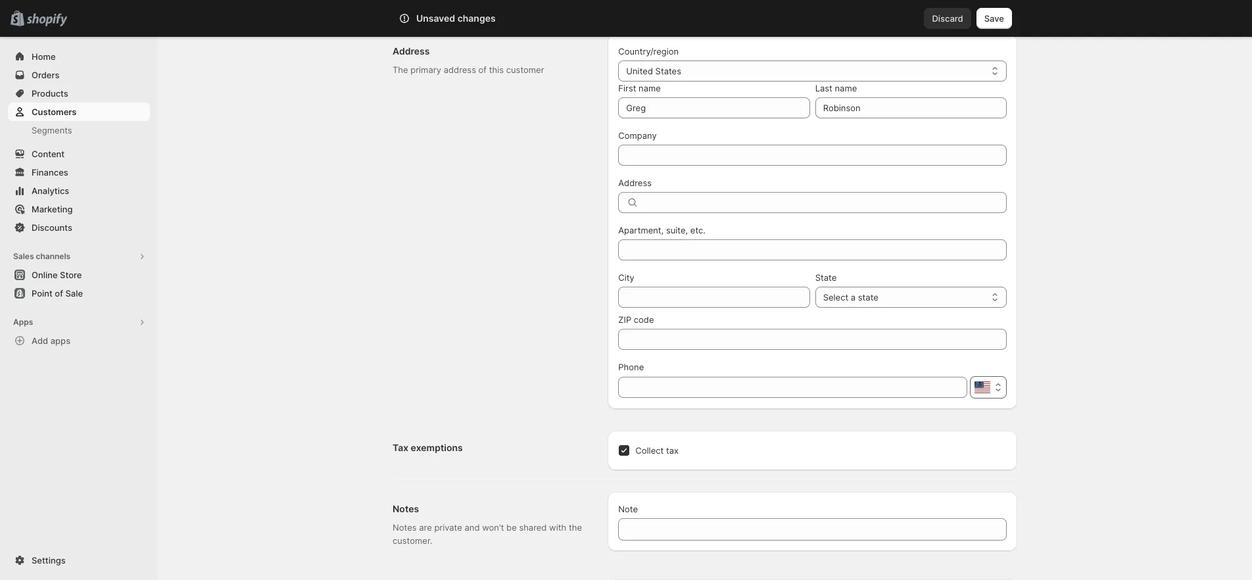 Task type: vqa. For each thing, say whether or not it's contained in the screenshot.
text box
no



Task type: locate. For each thing, give the bounding box(es) containing it.
analytics link
[[8, 182, 150, 200]]

united states (+1) image
[[975, 382, 991, 393]]

apps
[[50, 336, 70, 346]]

save
[[985, 13, 1005, 24]]

point of sale
[[32, 288, 83, 299]]

zip
[[619, 314, 632, 325]]

segments
[[32, 125, 72, 136]]

products
[[32, 88, 68, 99]]

settings
[[32, 555, 66, 566]]

exemptions
[[411, 442, 463, 453]]

phone
[[619, 362, 644, 372]]

point of sale link
[[8, 284, 150, 303]]

search
[[457, 13, 485, 24]]

first name
[[619, 83, 661, 93]]

apartment, suite, etc.
[[619, 225, 706, 236]]

states
[[656, 66, 682, 76]]

shopify image
[[26, 14, 67, 27]]

company
[[619, 130, 657, 141]]

address down company
[[619, 178, 652, 188]]

name right last
[[835, 83, 857, 93]]

2 notes from the top
[[393, 522, 417, 533]]

1 horizontal spatial address
[[619, 178, 652, 188]]

of left sale at the left of page
[[55, 288, 63, 299]]

address
[[444, 64, 476, 75]]

and
[[465, 522, 480, 533]]

with
[[549, 522, 567, 533]]

state
[[816, 272, 837, 283]]

select
[[823, 292, 849, 303]]

state
[[858, 292, 879, 303]]

1 horizontal spatial name
[[835, 83, 857, 93]]

of left this
[[479, 64, 487, 75]]

0 horizontal spatial address
[[393, 45, 430, 57]]

changes
[[458, 12, 496, 24]]

country/region
[[619, 46, 679, 57]]

note
[[619, 504, 638, 514]]

1 vertical spatial address
[[619, 178, 652, 188]]

notes
[[393, 503, 419, 514], [393, 522, 417, 533]]

1 vertical spatial of
[[55, 288, 63, 299]]

address
[[393, 45, 430, 57], [619, 178, 652, 188]]

shared
[[519, 522, 547, 533]]

channels
[[36, 251, 70, 261]]

primary
[[411, 64, 441, 75]]

address up the at top
[[393, 45, 430, 57]]

search button
[[436, 8, 817, 29]]

collect tax
[[636, 445, 679, 456]]

content link
[[8, 145, 150, 163]]

ZIP code text field
[[619, 329, 1007, 350]]

1 horizontal spatial of
[[479, 64, 487, 75]]

2 name from the left
[[835, 83, 857, 93]]

First name text field
[[619, 97, 810, 118]]

0 vertical spatial notes
[[393, 503, 419, 514]]

home link
[[8, 47, 150, 66]]

segments link
[[8, 121, 150, 139]]

orders link
[[8, 66, 150, 84]]

apps button
[[8, 313, 150, 332]]

code
[[634, 314, 654, 325]]

online store button
[[0, 266, 158, 284]]

discounts link
[[8, 218, 150, 237]]

settings link
[[8, 551, 150, 570]]

online
[[32, 270, 58, 280]]

customer.
[[393, 536, 433, 546]]

Apartment, suite, etc. text field
[[619, 239, 1007, 261]]

1 notes from the top
[[393, 503, 419, 514]]

marketing link
[[8, 200, 150, 218]]

unsaved changes
[[416, 12, 496, 24]]

notes inside notes are private and won't be shared with the customer.
[[393, 522, 417, 533]]

1 name from the left
[[639, 83, 661, 93]]

City text field
[[619, 287, 810, 308]]

notes for notes are private and won't be shared with the customer.
[[393, 522, 417, 533]]

0 vertical spatial address
[[393, 45, 430, 57]]

united states
[[627, 66, 682, 76]]

tax
[[393, 442, 409, 453]]

of
[[479, 64, 487, 75], [55, 288, 63, 299]]

name
[[639, 83, 661, 93], [835, 83, 857, 93]]

1 vertical spatial notes
[[393, 522, 417, 533]]

name down united states
[[639, 83, 661, 93]]

finances
[[32, 167, 68, 178]]

tax
[[666, 445, 679, 456]]

0 horizontal spatial name
[[639, 83, 661, 93]]

finances link
[[8, 163, 150, 182]]

won't
[[482, 522, 504, 533]]

0 horizontal spatial of
[[55, 288, 63, 299]]

the
[[569, 522, 582, 533]]



Task type: describe. For each thing, give the bounding box(es) containing it.
Note text field
[[619, 518, 1007, 541]]

point of sale button
[[0, 284, 158, 303]]

sale
[[65, 288, 83, 299]]

0 vertical spatial of
[[479, 64, 487, 75]]

content
[[32, 149, 65, 159]]

apartment,
[[619, 225, 664, 236]]

home
[[32, 51, 56, 62]]

discounts
[[32, 222, 72, 233]]

last name
[[816, 83, 857, 93]]

add apps button
[[8, 332, 150, 350]]

store
[[60, 270, 82, 280]]

be
[[507, 522, 517, 533]]

tax exemptions
[[393, 442, 463, 453]]

the primary address of this customer
[[393, 64, 544, 75]]

unsaved
[[416, 12, 455, 24]]

last
[[816, 83, 833, 93]]

point
[[32, 288, 53, 299]]

select a state
[[823, 292, 879, 303]]

discard
[[933, 13, 964, 24]]

sales
[[13, 251, 34, 261]]

sales channels
[[13, 251, 70, 261]]

name for first name
[[639, 83, 661, 93]]

add
[[32, 336, 48, 346]]

Address text field
[[645, 192, 1007, 213]]

customers
[[32, 107, 77, 117]]

notes for notes
[[393, 503, 419, 514]]

apps
[[13, 317, 33, 327]]

customer
[[506, 64, 544, 75]]

of inside button
[[55, 288, 63, 299]]

Phone text field
[[619, 377, 968, 398]]

marketing
[[32, 204, 73, 214]]

city
[[619, 272, 635, 283]]

notes are private and won't be shared with the customer.
[[393, 522, 582, 546]]

online store
[[32, 270, 82, 280]]

Company text field
[[619, 145, 1007, 166]]

first
[[619, 83, 636, 93]]

orders
[[32, 70, 60, 80]]

save button
[[977, 8, 1012, 29]]

online store link
[[8, 266, 150, 284]]

add apps
[[32, 336, 70, 346]]

products link
[[8, 84, 150, 103]]

the
[[393, 64, 408, 75]]

private
[[434, 522, 462, 533]]

zip code
[[619, 314, 654, 325]]

sales channels button
[[8, 247, 150, 266]]

customers link
[[8, 103, 150, 121]]

etc.
[[691, 225, 706, 236]]

a
[[851, 292, 856, 303]]

this
[[489, 64, 504, 75]]

suite,
[[666, 225, 688, 236]]

analytics
[[32, 186, 69, 196]]

united
[[627, 66, 653, 76]]

Last name text field
[[816, 97, 1007, 118]]

name for last name
[[835, 83, 857, 93]]

discard button
[[925, 8, 972, 29]]

collect
[[636, 445, 664, 456]]

are
[[419, 522, 432, 533]]



